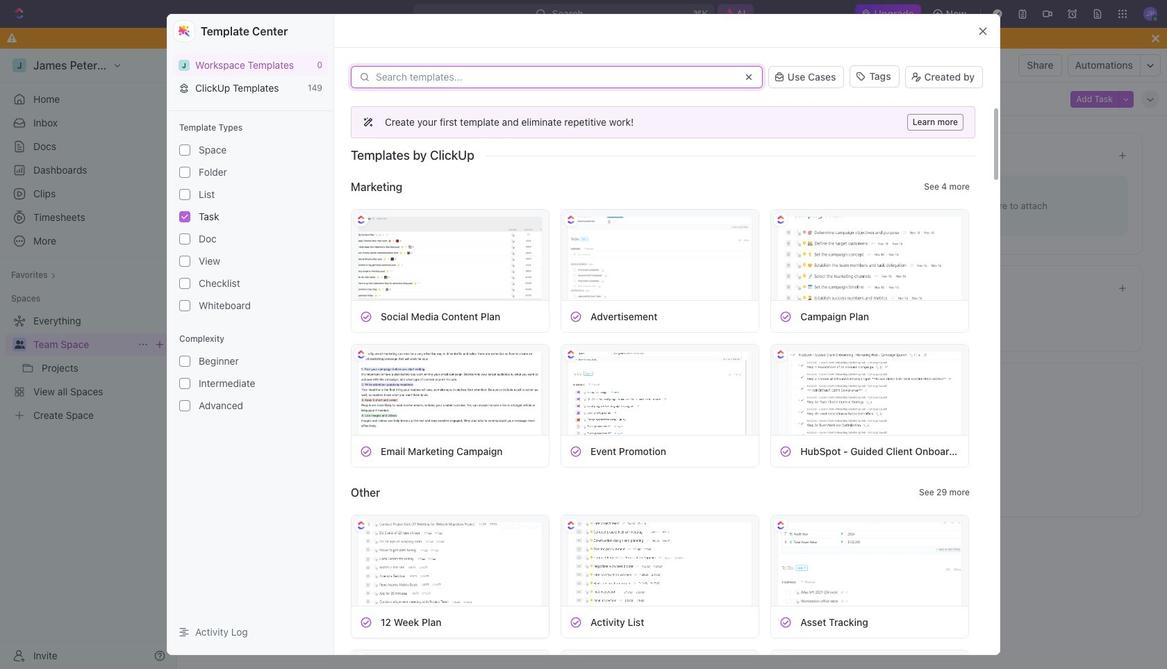 Task type: describe. For each thing, give the bounding box(es) containing it.
user group image inside sidebar "navigation"
[[14, 341, 25, 349]]

no lists icon. image
[[641, 397, 696, 452]]

sidebar navigation
[[0, 49, 177, 669]]

no most used docs image
[[641, 164, 696, 220]]



Task type: vqa. For each thing, say whether or not it's contained in the screenshot.
Chat
no



Task type: locate. For each thing, give the bounding box(es) containing it.
task template image
[[570, 310, 582, 323], [780, 310, 792, 323], [570, 445, 582, 458], [360, 616, 372, 629], [570, 616, 582, 629], [780, 616, 792, 629]]

user group image
[[190, 62, 199, 69], [14, 341, 25, 349]]

1 vertical spatial user group image
[[14, 341, 25, 349]]

1 horizontal spatial user group image
[[190, 62, 199, 69]]

tree inside sidebar "navigation"
[[6, 310, 171, 427]]

task template image
[[360, 310, 372, 323], [360, 445, 372, 458], [780, 445, 792, 458]]

task template element
[[360, 310, 372, 323], [570, 310, 582, 323], [780, 310, 792, 323], [360, 445, 372, 458], [570, 445, 582, 458], [780, 445, 792, 458], [360, 616, 372, 629], [570, 616, 582, 629], [780, 616, 792, 629]]

None checkbox
[[179, 145, 190, 156], [179, 167, 190, 178], [179, 189, 190, 200], [179, 211, 190, 222], [179, 234, 190, 245], [179, 256, 190, 267], [179, 356, 190, 367], [179, 378, 190, 389], [179, 400, 190, 411], [179, 145, 190, 156], [179, 167, 190, 178], [179, 189, 190, 200], [179, 211, 190, 222], [179, 234, 190, 245], [179, 256, 190, 267], [179, 356, 190, 367], [179, 378, 190, 389], [179, 400, 190, 411]]

None checkbox
[[179, 278, 190, 289], [179, 300, 190, 311], [179, 278, 190, 289], [179, 300, 190, 311]]

tree
[[6, 310, 171, 427]]

0 horizontal spatial user group image
[[14, 341, 25, 349]]

Search templates... text field
[[376, 72, 735, 83]]

james peterson's workspace, , element
[[179, 59, 190, 71]]

0 vertical spatial user group image
[[190, 62, 199, 69]]



